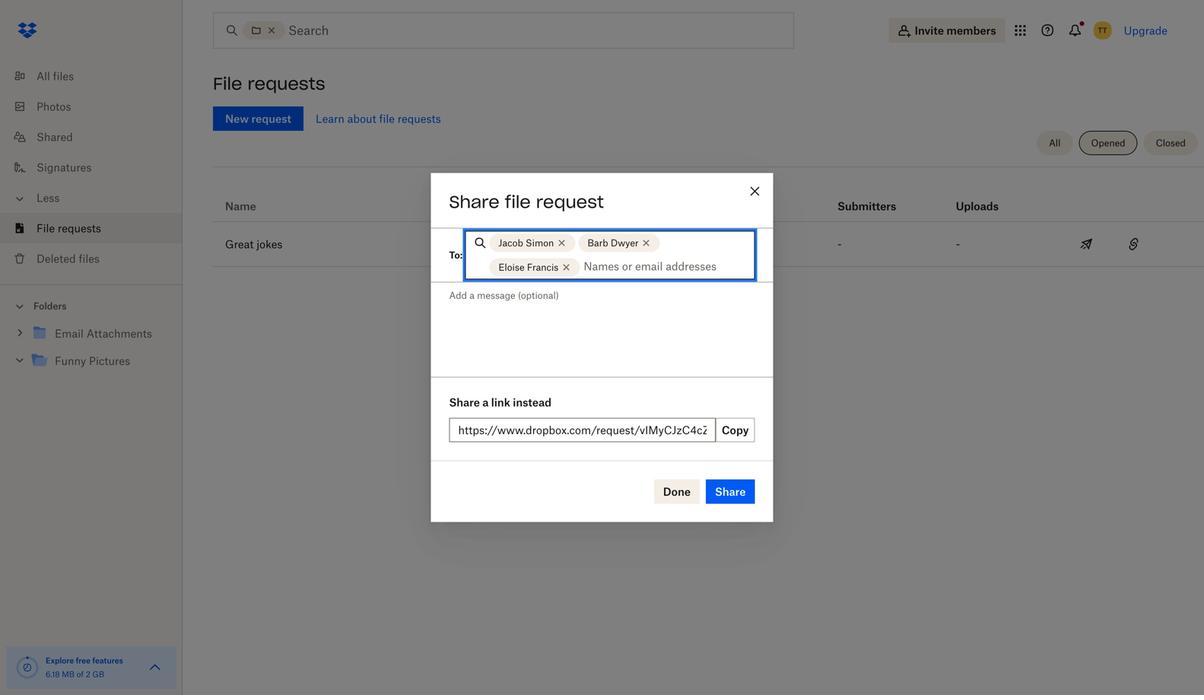 Task type: describe. For each thing, give the bounding box(es) containing it.
list containing all files
[[0, 52, 183, 284]]

jacob simon button
[[489, 234, 575, 252]]

Contact input text field
[[584, 258, 747, 275]]

share inside button
[[715, 485, 746, 498]]

share file request
[[449, 191, 604, 213]]

6.18
[[46, 670, 60, 679]]

upgrade
[[1124, 24, 1168, 37]]

all button
[[1037, 131, 1073, 155]]

link
[[491, 396, 510, 409]]

explore free features 6.18 mb of 2 gb
[[46, 656, 123, 679]]

deleted
[[37, 252, 76, 265]]

2 horizontal spatial requests
[[398, 112, 441, 125]]

upgrade link
[[1124, 24, 1168, 37]]

created button
[[483, 197, 524, 215]]

learn about file requests
[[316, 112, 441, 125]]

request
[[536, 191, 604, 213]]

deleted files link
[[12, 243, 183, 274]]

funny pictures group
[[0, 317, 183, 386]]

all files
[[37, 70, 74, 83]]

0 horizontal spatial file
[[379, 112, 395, 125]]

file requests link
[[12, 213, 183, 243]]

table containing name
[[213, 173, 1204, 267]]

of
[[77, 670, 84, 679]]

signatures
[[37, 161, 92, 174]]

explore
[[46, 656, 74, 666]]

done button
[[654, 480, 700, 504]]

learn about file requests link
[[316, 112, 441, 125]]

great jokes
[[225, 238, 283, 251]]

funny pictures
[[55, 354, 130, 367]]

created
[[483, 200, 524, 213]]

row containing great jokes
[[213, 222, 1204, 267]]

instead
[[513, 396, 551, 409]]

Add a message (optional) text field
[[431, 283, 773, 375]]

files for deleted files
[[79, 252, 100, 265]]

eloise
[[498, 262, 524, 273]]

row containing name
[[213, 173, 1204, 222]]

a
[[483, 396, 489, 409]]

less image
[[12, 191, 27, 207]]

share button
[[706, 480, 755, 504]]

0 vertical spatial file requests
[[213, 73, 325, 94]]

closed
[[1156, 137, 1186, 149]]

funny pictures link
[[30, 351, 170, 372]]

deleted files
[[37, 252, 100, 265]]

share for share a link instead
[[449, 396, 480, 409]]

copy button
[[716, 418, 755, 442]]

folders
[[33, 300, 67, 312]]



Task type: vqa. For each thing, say whether or not it's contained in the screenshot.
Eloise Francis
yes



Task type: locate. For each thing, give the bounding box(es) containing it.
file requests inside list item
[[37, 222, 101, 235]]

1 horizontal spatial column header
[[838, 179, 898, 215]]

share file request dialog
[[431, 173, 773, 522]]

2 - from the left
[[838, 238, 842, 251]]

less
[[37, 191, 60, 204]]

copy link image
[[1125, 235, 1143, 253]]

barb dwyer
[[587, 237, 639, 249]]

photos link
[[12, 91, 183, 122]]

file inside dialog
[[505, 191, 531, 213]]

jokes
[[257, 238, 283, 251]]

2 column header from the left
[[838, 179, 898, 215]]

all files link
[[12, 61, 183, 91]]

2 row from the top
[[213, 222, 1204, 267]]

2 horizontal spatial -
[[956, 238, 960, 251]]

funny
[[55, 354, 86, 367]]

1 vertical spatial files
[[79, 252, 100, 265]]

files
[[53, 70, 74, 83], [79, 252, 100, 265]]

opened button
[[1079, 131, 1138, 155]]

2 horizontal spatial column header
[[956, 179, 1017, 215]]

share right done
[[715, 485, 746, 498]]

photos
[[37, 100, 71, 113]]

file requests list item
[[0, 213, 183, 243]]

file requests
[[213, 73, 325, 94], [37, 222, 101, 235]]

all inside button
[[1049, 137, 1061, 149]]

share for share file request
[[449, 191, 500, 213]]

files for all files
[[53, 70, 74, 83]]

free
[[76, 656, 91, 666]]

1 vertical spatial file
[[505, 191, 531, 213]]

quota usage element
[[15, 656, 40, 680]]

0 horizontal spatial file
[[37, 222, 55, 235]]

files up photos
[[53, 70, 74, 83]]

1 horizontal spatial requests
[[248, 73, 325, 94]]

1 - from the left
[[660, 238, 664, 251]]

1 horizontal spatial files
[[79, 252, 100, 265]]

requests
[[248, 73, 325, 94], [398, 112, 441, 125], [58, 222, 101, 235]]

requests up deleted files
[[58, 222, 101, 235]]

dropbox image
[[12, 15, 43, 46]]

3 column header from the left
[[956, 179, 1017, 215]]

simon
[[526, 237, 554, 249]]

name
[[225, 200, 256, 213]]

shared link
[[12, 122, 183, 152]]

folders button
[[0, 294, 183, 317]]

0 horizontal spatial file requests
[[37, 222, 101, 235]]

1 horizontal spatial file
[[505, 191, 531, 213]]

all for all files
[[37, 70, 50, 83]]

1 vertical spatial file requests
[[37, 222, 101, 235]]

2 vertical spatial share
[[715, 485, 746, 498]]

all
[[37, 70, 50, 83], [1049, 137, 1061, 149]]

0 horizontal spatial column header
[[660, 179, 751, 215]]

closed button
[[1144, 131, 1198, 155]]

requests inside list item
[[58, 222, 101, 235]]

about
[[347, 112, 376, 125]]

2 vertical spatial requests
[[58, 222, 101, 235]]

3 - from the left
[[956, 238, 960, 251]]

list
[[0, 52, 183, 284]]

francis
[[527, 262, 559, 273]]

file
[[379, 112, 395, 125], [505, 191, 531, 213]]

1 vertical spatial all
[[1049, 137, 1061, 149]]

all up photos
[[37, 70, 50, 83]]

share left a
[[449, 396, 480, 409]]

opened
[[1091, 137, 1125, 149]]

great
[[225, 238, 254, 251]]

share
[[449, 191, 500, 213], [449, 396, 480, 409], [715, 485, 746, 498]]

share a link instead
[[449, 396, 551, 409]]

jacob
[[498, 237, 523, 249]]

file up the jacob
[[505, 191, 531, 213]]

1 row from the top
[[213, 173, 1204, 222]]

1 horizontal spatial file requests
[[213, 73, 325, 94]]

send email image
[[1077, 235, 1096, 253]]

table
[[213, 173, 1204, 267]]

all for all
[[1049, 137, 1061, 149]]

file
[[213, 73, 242, 94], [37, 222, 55, 235]]

signatures link
[[12, 152, 183, 183]]

learn
[[316, 112, 344, 125]]

files down file requests list item
[[79, 252, 100, 265]]

file requests up learn in the left of the page
[[213, 73, 325, 94]]

share up the jacob
[[449, 191, 500, 213]]

cell
[[1157, 222, 1204, 266]]

eloise francis button
[[489, 258, 580, 276]]

1 horizontal spatial file
[[213, 73, 242, 94]]

dwyer
[[611, 237, 639, 249]]

0 horizontal spatial requests
[[58, 222, 101, 235]]

0 vertical spatial all
[[37, 70, 50, 83]]

done
[[663, 485, 691, 498]]

requests right about at the top of page
[[398, 112, 441, 125]]

1 vertical spatial file
[[37, 222, 55, 235]]

12/14/2023
[[483, 238, 543, 251]]

copy
[[722, 424, 749, 437]]

gb
[[92, 670, 104, 679]]

column header
[[660, 179, 751, 215], [838, 179, 898, 215], [956, 179, 1017, 215]]

barb dwyer button
[[578, 234, 660, 252]]

1 vertical spatial requests
[[398, 112, 441, 125]]

Share a link instead text field
[[458, 422, 706, 438]]

1 column header from the left
[[660, 179, 751, 215]]

all left opened button
[[1049, 137, 1061, 149]]

to:
[[449, 249, 463, 261]]

mb
[[62, 670, 75, 679]]

0 vertical spatial share
[[449, 191, 500, 213]]

1 vertical spatial share
[[449, 396, 480, 409]]

0 horizontal spatial files
[[53, 70, 74, 83]]

barb
[[587, 237, 608, 249]]

file right about at the top of page
[[379, 112, 395, 125]]

shared
[[37, 130, 73, 143]]

requests up learn in the left of the page
[[248, 73, 325, 94]]

0 vertical spatial file
[[213, 73, 242, 94]]

0 vertical spatial files
[[53, 70, 74, 83]]

pictures
[[89, 354, 130, 367]]

0 horizontal spatial all
[[37, 70, 50, 83]]

row
[[213, 173, 1204, 222], [213, 222, 1204, 267]]

2
[[86, 670, 90, 679]]

features
[[92, 656, 123, 666]]

0 horizontal spatial -
[[660, 238, 664, 251]]

-
[[660, 238, 664, 251], [838, 238, 842, 251], [956, 238, 960, 251]]

1 horizontal spatial -
[[838, 238, 842, 251]]

0 vertical spatial file
[[379, 112, 395, 125]]

file inside list item
[[37, 222, 55, 235]]

file requests up deleted files
[[37, 222, 101, 235]]

1 horizontal spatial all
[[1049, 137, 1061, 149]]

jacob simon
[[498, 237, 554, 249]]

0 vertical spatial requests
[[248, 73, 325, 94]]

eloise francis
[[498, 262, 559, 273]]



